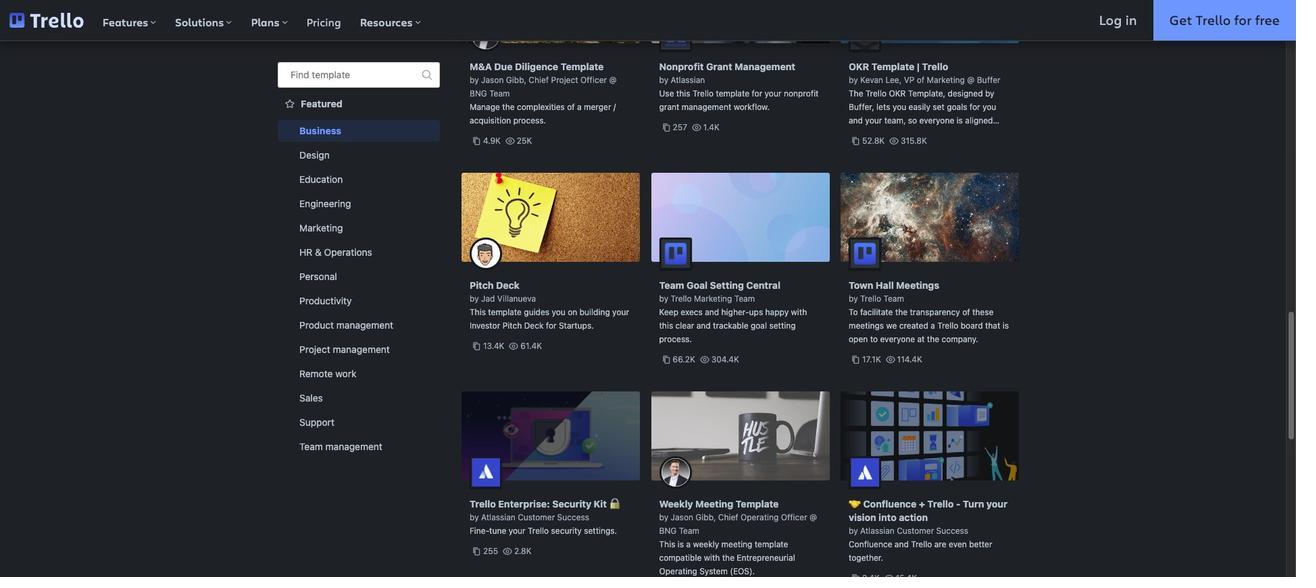 Task type: describe. For each thing, give the bounding box(es) containing it.
diligence
[[515, 61, 558, 72]]

kevan lee, vp of marketing @ buffer image
[[849, 19, 881, 51]]

grant
[[706, 61, 732, 72]]

buffer,
[[849, 102, 874, 112]]

1 horizontal spatial okr
[[889, 89, 906, 99]]

pricing link
[[297, 0, 351, 41]]

acquisition
[[470, 116, 511, 126]]

team,
[[884, 116, 906, 126]]

higher-
[[721, 307, 749, 318]]

114.4k
[[897, 355, 922, 365]]

17.1k
[[862, 355, 881, 365]]

m&a
[[470, 61, 492, 72]]

chief inside m&a due diligence template by jason gibb, chief project officer @ bng team manage the complexities of a merger / acquisition process.
[[529, 75, 549, 85]]

weekly
[[659, 499, 693, 510]]

management for project management
[[333, 344, 390, 355]]

success inside "trello enterprise: security kit 🔒 by atlassian customer success fine-tune your trello security settings."
[[557, 513, 589, 523]]

product management
[[299, 320, 393, 331]]

this inside weekly meeting template by jason gibb, chief operating officer @ bng team this is a weekly meeting template compatible with the entrepreneurial operating system (eos).
[[659, 540, 675, 550]]

manage
[[470, 102, 500, 112]]

everyone inside "okr template | trello by kevan lee, vp of marketing @ buffer the trello okr template, designed by buffer, lets you easily set goals for you and your team, so everyone is aligned towards the same objectives."
[[919, 116, 954, 126]]

your inside "trello enterprise: security kit 🔒 by atlassian customer success fine-tune your trello security settings."
[[509, 526, 526, 537]]

hr & operations link
[[278, 242, 440, 264]]

entrepreneurial
[[737, 553, 795, 564]]

1.4k
[[703, 122, 720, 132]]

hr
[[299, 247, 312, 258]]

operations
[[324, 247, 372, 258]]

transparency
[[910, 307, 960, 318]]

trello down kevan
[[866, 89, 887, 99]]

trello right |
[[922, 61, 948, 72]]

0 vertical spatial pitch
[[470, 280, 494, 291]]

/
[[613, 102, 616, 112]]

1 horizontal spatial deck
[[524, 321, 544, 331]]

1 horizontal spatial you
[[893, 102, 906, 112]]

atlassian customer success image for 🤝
[[849, 457, 881, 489]]

bng inside weekly meeting template by jason gibb, chief operating officer @ bng team this is a weekly meeting template compatible with the entrepreneurial operating system (eos).
[[659, 526, 677, 537]]

meeting
[[695, 499, 733, 510]]

remote work link
[[278, 364, 440, 385]]

this inside team goal setting central by trello marketing team keep execs and higher-ups happy with this clear and trackable goal setting process.
[[659, 321, 673, 331]]

by inside pitch deck by jad villanueva this template guides you on building your investor pitch deck for startups.
[[470, 294, 479, 304]]

better
[[969, 540, 992, 550]]

trello inside nonprofit grant management by atlassian use this trello template for your nonprofit grant management workflow.
[[693, 89, 714, 99]]

product
[[299, 320, 334, 331]]

by inside "trello enterprise: security kit 🔒 by atlassian customer success fine-tune your trello security settings."
[[470, 513, 479, 523]]

🤝
[[849, 499, 861, 510]]

okr template | trello by kevan lee, vp of marketing @ buffer the trello okr template, designed by buffer, lets you easily set goals for you and your team, so everyone is aligned towards the same objectives.
[[849, 61, 1001, 139]]

@ for okr template | trello
[[967, 75, 975, 85]]

hr & operations
[[299, 247, 372, 258]]

trello left -
[[927, 499, 954, 510]]

vp
[[904, 75, 915, 85]]

goal
[[751, 321, 767, 331]]

compatible
[[659, 553, 702, 564]]

trello up facilitate
[[860, 294, 881, 304]]

project management
[[299, 344, 390, 355]]

by down "buffer"
[[985, 89, 994, 99]]

facilitate
[[860, 307, 893, 318]]

template inside weekly meeting template by jason gibb, chief operating officer @ bng team this is a weekly meeting template compatible with the entrepreneurial operating system (eos).
[[736, 499, 779, 510]]

257
[[673, 122, 687, 132]]

25k
[[517, 136, 532, 146]]

workflow.
[[734, 102, 770, 112]]

kit
[[594, 499, 607, 510]]

team left goal
[[659, 280, 684, 291]]

0 horizontal spatial operating
[[659, 567, 697, 577]]

company.
[[942, 335, 978, 345]]

engineering link
[[278, 193, 440, 215]]

vision
[[849, 512, 876, 524]]

atlassian inside '🤝 confluence + trello - turn your vision into action by atlassian customer success confluence and trello are even better together.'
[[860, 526, 895, 537]]

keep
[[659, 307, 678, 318]]

template inside nonprofit grant management by atlassian use this trello template for your nonprofit grant management workflow.
[[716, 89, 749, 99]]

set
[[933, 102, 945, 112]]

and inside '🤝 confluence + trello - turn your vision into action by atlassian customer success confluence and trello are even better together.'
[[895, 540, 909, 550]]

this inside pitch deck by jad villanueva this template guides you on building your investor pitch deck for startups.
[[470, 307, 486, 318]]

fine-
[[470, 526, 489, 537]]

town
[[849, 280, 873, 291]]

support link
[[278, 412, 440, 434]]

success inside '🤝 confluence + trello - turn your vision into action by atlassian customer success confluence and trello are even better together.'
[[936, 526, 968, 537]]

security
[[552, 499, 591, 510]]

of inside town hall meetings by trello team to facilitate the transparency of these meetings we created a trello board that is open to everyone at the company.
[[962, 307, 970, 318]]

is inside "okr template | trello by kevan lee, vp of marketing @ buffer the trello okr template, designed by buffer, lets you easily set goals for you and your team, so everyone is aligned towards the same objectives."
[[957, 116, 963, 126]]

0 vertical spatial okr
[[849, 61, 869, 72]]

featured
[[301, 98, 343, 109]]

team inside m&a due diligence template by jason gibb, chief project officer @ bng team manage the complexities of a merger / acquisition process.
[[489, 89, 510, 99]]

trello enterprise: security kit 🔒 by atlassian customer success fine-tune your trello security settings.
[[470, 499, 621, 537]]

52.8k
[[862, 136, 885, 146]]

same
[[896, 129, 916, 139]]

for inside pitch deck by jad villanueva this template guides you on building your investor pitch deck for startups.
[[546, 321, 557, 331]]

features button
[[93, 0, 166, 41]]

with inside team goal setting central by trello marketing team keep execs and higher-ups happy with this clear and trackable goal setting process.
[[791, 307, 807, 318]]

the inside weekly meeting template by jason gibb, chief operating officer @ bng team this is a weekly meeting template compatible with the entrepreneurial operating system (eos).
[[722, 553, 735, 564]]

by up the
[[849, 75, 858, 85]]

turn
[[963, 499, 984, 510]]

-
[[956, 499, 961, 510]]

and right the execs
[[705, 307, 719, 318]]

process. for goal
[[659, 335, 692, 345]]

weekly
[[693, 540, 719, 550]]

due
[[494, 61, 513, 72]]

0 horizontal spatial deck
[[496, 280, 520, 291]]

marketing inside "okr template | trello by kevan lee, vp of marketing @ buffer the trello okr template, designed by buffer, lets you easily set goals for you and your team, so everyone is aligned towards the same objectives."
[[927, 75, 965, 85]]

by inside m&a due diligence template by jason gibb, chief project officer @ bng team manage the complexities of a merger / acquisition process.
[[470, 75, 479, 85]]

remote work
[[299, 368, 356, 380]]

trello inside team goal setting central by trello marketing team keep execs and higher-ups happy with this clear and trackable goal setting process.
[[671, 294, 692, 304]]

jason inside m&a due diligence template by jason gibb, chief project officer @ bng team manage the complexities of a merger / acquisition process.
[[481, 75, 504, 85]]

meetings
[[896, 280, 939, 291]]

trello right get
[[1196, 11, 1231, 29]]

2 horizontal spatial you
[[983, 102, 996, 112]]

your inside '🤝 confluence + trello - turn your vision into action by atlassian customer success confluence and trello are even better together.'
[[987, 499, 1008, 510]]

execs
[[681, 307, 703, 318]]

settings.
[[584, 526, 617, 537]]

template,
[[908, 89, 946, 99]]

plans button
[[242, 0, 297, 41]]

for inside nonprofit grant management by atlassian use this trello template for your nonprofit grant management workflow.
[[752, 89, 762, 99]]

1 vertical spatial confluence
[[849, 540, 892, 550]]

investor
[[470, 321, 500, 331]]

together.
[[849, 553, 883, 564]]

objectives.
[[919, 129, 960, 139]]

🔒
[[609, 499, 621, 510]]

gibb, inside weekly meeting template by jason gibb, chief operating officer @ bng team this is a weekly meeting template compatible with the entrepreneurial operating system (eos).
[[696, 513, 716, 523]]

by inside town hall meetings by trello team to facilitate the transparency of these meetings we created a trello board that is open to everyone at the company.
[[849, 294, 858, 304]]

to
[[849, 307, 858, 318]]

ups
[[749, 307, 763, 318]]

315.8k
[[901, 136, 927, 146]]

setting
[[769, 321, 796, 331]]

the
[[849, 89, 863, 99]]

the inside "okr template | trello by kevan lee, vp of marketing @ buffer the trello okr template, designed by buffer, lets you easily set goals for you and your team, so everyone is aligned towards the same objectives."
[[881, 129, 894, 139]]

jason gibb, chief project officer @ bng team image
[[470, 19, 632, 52]]

find
[[291, 69, 309, 80]]

of inside m&a due diligence template by jason gibb, chief project officer @ bng team manage the complexities of a merger / acquisition process.
[[567, 102, 575, 112]]

on
[[568, 307, 577, 318]]

design
[[299, 149, 330, 161]]

meeting
[[721, 540, 752, 550]]

goals
[[947, 102, 967, 112]]

goal
[[687, 280, 708, 291]]

trello left are
[[911, 540, 932, 550]]

happy
[[765, 307, 789, 318]]

trello team image
[[849, 238, 881, 270]]

4.9k
[[483, 136, 501, 146]]

log in link
[[1083, 0, 1153, 41]]

atlassian image
[[659, 19, 692, 51]]

these
[[972, 307, 994, 318]]



Task type: vqa. For each thing, say whether or not it's contained in the screenshot.


Task type: locate. For each thing, give the bounding box(es) containing it.
team up higher-
[[734, 294, 755, 304]]

template inside weekly meeting template by jason gibb, chief operating officer @ bng team this is a weekly meeting template compatible with the entrepreneurial operating system (eos).
[[755, 540, 788, 550]]

personal
[[299, 271, 337, 282]]

the inside m&a due diligence template by jason gibb, chief project officer @ bng team manage the complexities of a merger / acquisition process.
[[502, 102, 515, 112]]

0 horizontal spatial a
[[577, 102, 582, 112]]

project
[[551, 75, 578, 85], [299, 344, 330, 355]]

template inside "okr template | trello by kevan lee, vp of marketing @ buffer the trello okr template, designed by buffer, lets you easily set goals for you and your team, so everyone is aligned towards the same objectives."
[[872, 61, 915, 72]]

1 horizontal spatial gibb,
[[696, 513, 716, 523]]

0 horizontal spatial @
[[609, 75, 617, 85]]

this
[[676, 89, 690, 99], [659, 321, 673, 331]]

project up remote
[[299, 344, 330, 355]]

team up the weekly
[[679, 526, 699, 537]]

61.4k
[[521, 341, 542, 351]]

management inside nonprofit grant management by atlassian use this trello template for your nonprofit grant management workflow.
[[682, 102, 731, 112]]

trello marketing team image
[[659, 238, 692, 270]]

1 horizontal spatial is
[[957, 116, 963, 126]]

Find template field
[[278, 62, 440, 88]]

@ inside "okr template | trello by kevan lee, vp of marketing @ buffer the trello okr template, designed by buffer, lets you easily set goals for you and your team, so everyone is aligned towards the same objectives."
[[967, 75, 975, 85]]

a inside town hall meetings by trello team to facilitate the transparency of these meetings we created a trello board that is open to everyone at the company.
[[931, 321, 935, 331]]

villanueva
[[497, 294, 536, 304]]

that
[[985, 321, 1000, 331]]

marketing down "setting"
[[694, 294, 732, 304]]

get trello for free
[[1169, 11, 1280, 29]]

product management link
[[278, 315, 440, 337]]

by down m&a
[[470, 75, 479, 85]]

1 horizontal spatial pitch
[[503, 321, 522, 331]]

0 horizontal spatial template
[[561, 61, 604, 72]]

the down the meeting
[[722, 553, 735, 564]]

1 horizontal spatial marketing
[[694, 294, 732, 304]]

marketing
[[927, 75, 965, 85], [299, 222, 343, 234], [694, 294, 732, 304]]

for left free
[[1234, 11, 1252, 29]]

complexities
[[517, 102, 565, 112]]

@ up /
[[609, 75, 617, 85]]

personal link
[[278, 266, 440, 288]]

jason down due at top
[[481, 75, 504, 85]]

and down 'action'
[[895, 540, 909, 550]]

clear
[[675, 321, 694, 331]]

template up featured
[[312, 69, 350, 80]]

1 horizontal spatial this
[[659, 540, 675, 550]]

0 horizontal spatial process.
[[513, 116, 546, 126]]

log in
[[1099, 11, 1137, 29]]

by down the weekly
[[659, 513, 668, 523]]

and down the execs
[[697, 321, 711, 331]]

0 horizontal spatial success
[[557, 513, 589, 523]]

of up board
[[962, 307, 970, 318]]

by up 'keep'
[[659, 294, 668, 304]]

pitch deck by jad villanueva this template guides you on building your investor pitch deck for startups.
[[470, 280, 629, 331]]

project inside m&a due diligence template by jason gibb, chief project officer @ bng team manage the complexities of a merger / acquisition process.
[[551, 75, 578, 85]]

marketing inside team goal setting central by trello marketing team keep execs and higher-ups happy with this clear and trackable goal setting process.
[[694, 294, 732, 304]]

1 vertical spatial everyone
[[880, 335, 915, 345]]

of right vp
[[917, 75, 925, 85]]

1 vertical spatial officer
[[781, 513, 807, 523]]

this up compatible
[[659, 540, 675, 550]]

weekly meeting template by jason gibb, chief operating officer @ bng team this is a weekly meeting template compatible with the entrepreneurial operating system (eos).
[[659, 499, 817, 577]]

1 horizontal spatial bng
[[659, 526, 677, 537]]

gibb, down due at top
[[506, 75, 526, 85]]

template right meeting
[[736, 499, 779, 510]]

chief
[[529, 75, 549, 85], [718, 513, 738, 523]]

0 horizontal spatial atlassian customer success image
[[470, 457, 502, 489]]

0 vertical spatial of
[[917, 75, 925, 85]]

for inside "okr template | trello by kevan lee, vp of marketing @ buffer the trello okr template, designed by buffer, lets you easily set goals for you and your team, so everyone is aligned towards the same objectives."
[[970, 102, 980, 112]]

304.4k
[[711, 355, 739, 365]]

kevan
[[860, 75, 883, 85]]

for up "workflow."
[[752, 89, 762, 99]]

buffer
[[977, 75, 1001, 85]]

0 horizontal spatial okr
[[849, 61, 869, 72]]

resources button
[[351, 0, 430, 41]]

0 horizontal spatial is
[[678, 540, 684, 550]]

atlassian
[[671, 75, 705, 85], [481, 513, 515, 523], [860, 526, 895, 537]]

1 horizontal spatial this
[[676, 89, 690, 99]]

template inside field
[[312, 69, 350, 80]]

pitch right investor
[[503, 321, 522, 331]]

template inside pitch deck by jad villanueva this template guides you on building your investor pitch deck for startups.
[[488, 307, 522, 318]]

2 horizontal spatial is
[[1003, 321, 1009, 331]]

town hall meetings by trello team to facilitate the transparency of these meetings we created a trello board that is open to everyone at the company.
[[849, 280, 1009, 345]]

atlassian down nonprofit
[[671, 75, 705, 85]]

you inside pitch deck by jad villanueva this template guides you on building your investor pitch deck for startups.
[[552, 307, 566, 318]]

deck
[[496, 280, 520, 291], [524, 321, 544, 331]]

trello up the execs
[[671, 294, 692, 304]]

the right at
[[927, 335, 939, 345]]

@ for m&a due diligence template
[[609, 75, 617, 85]]

aligned
[[965, 116, 993, 126]]

okr
[[849, 61, 869, 72], [889, 89, 906, 99]]

0 vertical spatial jason
[[481, 75, 504, 85]]

designed
[[948, 89, 983, 99]]

operating up the meeting
[[741, 513, 779, 523]]

2 atlassian customer success image from the left
[[849, 457, 881, 489]]

0 horizontal spatial with
[[704, 553, 720, 564]]

atlassian down "into"
[[860, 526, 895, 537]]

0 horizontal spatial everyone
[[880, 335, 915, 345]]

merger
[[584, 102, 611, 112]]

1 vertical spatial gibb,
[[696, 513, 716, 523]]

officer inside weekly meeting template by jason gibb, chief operating officer @ bng team this is a weekly meeting template compatible with the entrepreneurial operating system (eos).
[[781, 513, 807, 523]]

1 horizontal spatial template
[[736, 499, 779, 510]]

by inside nonprofit grant management by atlassian use this trello template for your nonprofit grant management workflow.
[[659, 75, 668, 85]]

and inside "okr template | trello by kevan lee, vp of marketing @ buffer the trello okr template, designed by buffer, lets you easily set goals for you and your team, so everyone is aligned towards the same objectives."
[[849, 116, 863, 126]]

trello up the 2.8k
[[528, 526, 549, 537]]

trello down the grant
[[693, 89, 714, 99]]

1 horizontal spatial chief
[[718, 513, 738, 523]]

template down villanueva
[[488, 307, 522, 318]]

1 vertical spatial success
[[936, 526, 968, 537]]

66.2k
[[673, 355, 695, 365]]

trello up 'fine-'
[[470, 499, 496, 510]]

trello image
[[9, 13, 84, 28], [10, 13, 84, 28]]

trello up company.
[[937, 321, 958, 331]]

&
[[315, 247, 322, 258]]

@ up designed
[[967, 75, 975, 85]]

1 vertical spatial okr
[[889, 89, 906, 99]]

0 vertical spatial gibb,
[[506, 75, 526, 85]]

okr up kevan
[[849, 61, 869, 72]]

central
[[746, 280, 780, 291]]

team down hall
[[884, 294, 904, 304]]

by up use
[[659, 75, 668, 85]]

system
[[700, 567, 728, 577]]

1 vertical spatial marketing
[[299, 222, 343, 234]]

0 vertical spatial is
[[957, 116, 963, 126]]

tune
[[489, 526, 506, 537]]

your inside "okr template | trello by kevan lee, vp of marketing @ buffer the trello okr template, designed by buffer, lets you easily set goals for you and your team, so everyone is aligned towards the same objectives."
[[865, 116, 882, 126]]

by down vision
[[849, 526, 858, 537]]

2 horizontal spatial a
[[931, 321, 935, 331]]

1 vertical spatial bng
[[659, 526, 677, 537]]

officer up merger
[[580, 75, 607, 85]]

lets
[[877, 102, 890, 112]]

by inside weekly meeting template by jason gibb, chief operating officer @ bng team this is a weekly meeting template compatible with the entrepreneurial operating system (eos).
[[659, 513, 668, 523]]

with inside weekly meeting template by jason gibb, chief operating officer @ bng team this is a weekly meeting template compatible with the entrepreneurial operating system (eos).
[[704, 553, 720, 564]]

0 vertical spatial operating
[[741, 513, 779, 523]]

0 vertical spatial bng
[[470, 89, 487, 99]]

officer inside m&a due diligence template by jason gibb, chief project officer @ bng team manage the complexities of a merger / acquisition process.
[[580, 75, 607, 85]]

template up "workflow."
[[716, 89, 749, 99]]

work
[[335, 368, 356, 380]]

0 vertical spatial customer
[[518, 513, 555, 523]]

1 horizontal spatial project
[[551, 75, 578, 85]]

template up entrepreneurial
[[755, 540, 788, 550]]

management up 1.4k
[[682, 102, 731, 112]]

customer inside '🤝 confluence + trello - turn your vision into action by atlassian customer success confluence and trello are even better together.'
[[897, 526, 934, 537]]

process. inside m&a due diligence template by jason gibb, chief project officer @ bng team manage the complexities of a merger / acquisition process.
[[513, 116, 546, 126]]

template up merger
[[561, 61, 604, 72]]

1 vertical spatial project
[[299, 344, 330, 355]]

2 vertical spatial marketing
[[694, 294, 732, 304]]

are
[[934, 540, 947, 550]]

0 horizontal spatial chief
[[529, 75, 549, 85]]

1 vertical spatial deck
[[524, 321, 544, 331]]

you left on
[[552, 307, 566, 318]]

0 horizontal spatial this
[[470, 307, 486, 318]]

team inside weekly meeting template by jason gibb, chief operating officer @ bng team this is a weekly meeting template compatible with the entrepreneurial operating system (eos).
[[679, 526, 699, 537]]

engineering
[[299, 198, 351, 209]]

0 vertical spatial project
[[551, 75, 578, 85]]

0 horizontal spatial bng
[[470, 89, 487, 99]]

confluence up together.
[[849, 540, 892, 550]]

confluence
[[863, 499, 917, 510], [849, 540, 892, 550]]

management down the support link
[[325, 441, 382, 453]]

2 vertical spatial of
[[962, 307, 970, 318]]

@ left vision
[[810, 513, 817, 523]]

trello
[[1196, 11, 1231, 29], [922, 61, 948, 72], [693, 89, 714, 99], [866, 89, 887, 99], [671, 294, 692, 304], [860, 294, 881, 304], [937, 321, 958, 331], [470, 499, 496, 510], [927, 499, 954, 510], [528, 526, 549, 537], [911, 540, 932, 550]]

gibb, inside m&a due diligence template by jason gibb, chief project officer @ bng team manage the complexities of a merger / acquisition process.
[[506, 75, 526, 85]]

your inside nonprofit grant management by atlassian use this trello template for your nonprofit grant management workflow.
[[765, 89, 782, 99]]

0 horizontal spatial customer
[[518, 513, 555, 523]]

1 horizontal spatial operating
[[741, 513, 779, 523]]

0 horizontal spatial jason
[[481, 75, 504, 85]]

your up "workflow."
[[765, 89, 782, 99]]

management down product management link
[[333, 344, 390, 355]]

your right building
[[612, 307, 629, 318]]

0 horizontal spatial project
[[299, 344, 330, 355]]

1 vertical spatial chief
[[718, 513, 738, 523]]

management for team management
[[325, 441, 382, 453]]

trackable
[[713, 321, 748, 331]]

bng inside m&a due diligence template by jason gibb, chief project officer @ bng team manage the complexities of a merger / acquisition process.
[[470, 89, 487, 99]]

design link
[[278, 145, 440, 166]]

this right use
[[676, 89, 690, 99]]

1 vertical spatial operating
[[659, 567, 697, 577]]

2 horizontal spatial @
[[967, 75, 975, 85]]

we
[[886, 321, 897, 331]]

0 horizontal spatial officer
[[580, 75, 607, 85]]

security
[[551, 526, 582, 537]]

jason gibb, chief operating officer @ bng team image
[[659, 457, 692, 489]]

team down support
[[299, 441, 323, 453]]

2 vertical spatial is
[[678, 540, 684, 550]]

0 vertical spatial a
[[577, 102, 582, 112]]

1 vertical spatial atlassian
[[481, 513, 515, 523]]

support
[[299, 417, 334, 428]]

in
[[1125, 11, 1137, 29]]

sales link
[[278, 388, 440, 410]]

of inside "okr template | trello by kevan lee, vp of marketing @ buffer the trello okr template, designed by buffer, lets you easily set goals for you and your team, so everyone is aligned towards the same objectives."
[[917, 75, 925, 85]]

0 vertical spatial chief
[[529, 75, 549, 85]]

2 vertical spatial atlassian
[[860, 526, 895, 537]]

1 horizontal spatial a
[[686, 540, 691, 550]]

1 horizontal spatial jason
[[671, 513, 693, 523]]

productivity link
[[278, 291, 440, 312]]

get
[[1169, 11, 1192, 29]]

process. for due
[[513, 116, 546, 126]]

education
[[299, 174, 343, 185]]

1 vertical spatial this
[[659, 540, 675, 550]]

bng
[[470, 89, 487, 99], [659, 526, 677, 537]]

get trello for free link
[[1153, 0, 1296, 41]]

features
[[103, 15, 148, 30]]

is right that
[[1003, 321, 1009, 331]]

setting
[[710, 280, 744, 291]]

pitch up jad
[[470, 280, 494, 291]]

0 vertical spatial success
[[557, 513, 589, 523]]

your right turn
[[987, 499, 1008, 510]]

1 horizontal spatial process.
[[659, 335, 692, 345]]

everyone down the "we"
[[880, 335, 915, 345]]

atlassian inside nonprofit grant management by atlassian use this trello template for your nonprofit grant management workflow.
[[671, 75, 705, 85]]

customer down 'action'
[[897, 526, 934, 537]]

0 horizontal spatial this
[[659, 321, 673, 331]]

1 vertical spatial jason
[[671, 513, 693, 523]]

jad
[[481, 294, 495, 304]]

1 horizontal spatial success
[[936, 526, 968, 537]]

0 vertical spatial atlassian
[[671, 75, 705, 85]]

nonprofit grant management by atlassian use this trello template for your nonprofit grant management workflow.
[[659, 61, 819, 112]]

this inside nonprofit grant management by atlassian use this trello template for your nonprofit grant management workflow.
[[676, 89, 690, 99]]

success down 'security' at bottom left
[[557, 513, 589, 523]]

productivity
[[299, 295, 352, 307]]

process. down complexities
[[513, 116, 546, 126]]

marketing inside marketing 'link'
[[299, 222, 343, 234]]

this up investor
[[470, 307, 486, 318]]

1 horizontal spatial atlassian customer success image
[[849, 457, 881, 489]]

1 horizontal spatial officer
[[781, 513, 807, 523]]

this down 'keep'
[[659, 321, 673, 331]]

0 vertical spatial officer
[[580, 75, 607, 85]]

log
[[1099, 11, 1122, 29]]

deck up villanueva
[[496, 280, 520, 291]]

1 vertical spatial is
[[1003, 321, 1009, 331]]

and down buffer,
[[849, 116, 863, 126]]

0 horizontal spatial atlassian
[[481, 513, 515, 523]]

process. down clear
[[659, 335, 692, 345]]

for
[[1234, 11, 1252, 29], [752, 89, 762, 99], [970, 102, 980, 112], [546, 321, 557, 331]]

for up aligned at the right top of page
[[970, 102, 980, 112]]

jad villanueva image
[[470, 238, 502, 270]]

1 vertical spatial pitch
[[503, 321, 522, 331]]

easily
[[909, 102, 930, 112]]

1 horizontal spatial everyone
[[919, 116, 954, 126]]

confluence up "into"
[[863, 499, 917, 510]]

grant
[[659, 102, 679, 112]]

project down diligence
[[551, 75, 578, 85]]

meetings
[[849, 321, 884, 331]]

jason down the weekly
[[671, 513, 693, 523]]

atlassian up tune
[[481, 513, 515, 523]]

0 horizontal spatial marketing
[[299, 222, 343, 234]]

success up even
[[936, 526, 968, 537]]

a
[[577, 102, 582, 112], [931, 321, 935, 331], [686, 540, 691, 550]]

use
[[659, 89, 674, 99]]

the up the "we"
[[895, 307, 908, 318]]

find template
[[291, 69, 350, 80]]

team inside town hall meetings by trello team to facilitate the transparency of these meetings we created a trello board that is open to everyone at the company.
[[884, 294, 904, 304]]

pricing
[[307, 15, 341, 29]]

0 vertical spatial with
[[791, 307, 807, 318]]

management down "productivity" link
[[336, 320, 393, 331]]

1 horizontal spatial atlassian
[[671, 75, 705, 85]]

0 vertical spatial confluence
[[863, 499, 917, 510]]

1 vertical spatial this
[[659, 321, 673, 331]]

2 horizontal spatial template
[[872, 61, 915, 72]]

is up compatible
[[678, 540, 684, 550]]

marketing up & at the left of the page
[[299, 222, 343, 234]]

startups.
[[559, 321, 594, 331]]

1 vertical spatial a
[[931, 321, 935, 331]]

by up to
[[849, 294, 858, 304]]

0 vertical spatial marketing
[[927, 75, 965, 85]]

management for product management
[[336, 320, 393, 331]]

0 vertical spatial deck
[[496, 280, 520, 291]]

board
[[961, 321, 983, 331]]

customer inside "trello enterprise: security kit 🔒 by atlassian customer success fine-tune your trello security settings."
[[518, 513, 555, 523]]

customer down enterprise:
[[518, 513, 555, 523]]

jason
[[481, 75, 504, 85], [671, 513, 693, 523]]

atlassian customer success image up 🤝
[[849, 457, 881, 489]]

is down goals on the top of page
[[957, 116, 963, 126]]

of left merger
[[567, 102, 575, 112]]

gibb, down meeting
[[696, 513, 716, 523]]

1 atlassian customer success image from the left
[[470, 457, 502, 489]]

guides
[[524, 307, 549, 318]]

|
[[917, 61, 920, 72]]

2 horizontal spatial marketing
[[927, 75, 965, 85]]

bng up manage
[[470, 89, 487, 99]]

success
[[557, 513, 589, 523], [936, 526, 968, 537]]

process. inside team goal setting central by trello marketing team keep execs and higher-ups happy with this clear and trackable goal setting process.
[[659, 335, 692, 345]]

atlassian customer success image up enterprise:
[[470, 457, 502, 489]]

management
[[735, 61, 795, 72]]

a inside m&a due diligence template by jason gibb, chief project officer @ bng team manage the complexities of a merger / acquisition process.
[[577, 102, 582, 112]]

marketing up 'template,'
[[927, 75, 965, 85]]

a up compatible
[[686, 540, 691, 550]]

template up lee,
[[872, 61, 915, 72]]

0 vertical spatial process.
[[513, 116, 546, 126]]

this
[[470, 307, 486, 318], [659, 540, 675, 550]]

atlassian customer success image
[[470, 457, 502, 489], [849, 457, 881, 489]]

customer
[[518, 513, 555, 523], [897, 526, 934, 537]]

template inside m&a due diligence template by jason gibb, chief project officer @ bng team manage the complexities of a merger / acquisition process.
[[561, 61, 604, 72]]

13.4k
[[483, 341, 504, 351]]

@ inside m&a due diligence template by jason gibb, chief project officer @ bng team manage the complexities of a merger / acquisition process.
[[609, 75, 617, 85]]

a left merger
[[577, 102, 582, 112]]

the up acquisition
[[502, 102, 515, 112]]

1 horizontal spatial customer
[[897, 526, 934, 537]]

by inside '🤝 confluence + trello - turn your vision into action by atlassian customer success confluence and trello are even better together.'
[[849, 526, 858, 537]]

1 vertical spatial with
[[704, 553, 720, 564]]

everyone inside town hall meetings by trello team to facilitate the transparency of these meetings we created a trello board that is open to everyone at the company.
[[880, 335, 915, 345]]

1 vertical spatial customer
[[897, 526, 934, 537]]

atlassian inside "trello enterprise: security kit 🔒 by atlassian customer success fine-tune your trello security settings."
[[481, 513, 515, 523]]

building
[[580, 307, 610, 318]]

chief inside weekly meeting template by jason gibb, chief operating officer @ bng team this is a weekly meeting template compatible with the entrepreneurial operating system (eos).
[[718, 513, 738, 523]]

0 horizontal spatial of
[[567, 102, 575, 112]]

with up system
[[704, 553, 720, 564]]

your inside pitch deck by jad villanueva this template guides you on building your investor pitch deck for startups.
[[612, 307, 629, 318]]

by inside team goal setting central by trello marketing team keep execs and higher-ups happy with this clear and trackable goal setting process.
[[659, 294, 668, 304]]

jason inside weekly meeting template by jason gibb, chief operating officer @ bng team this is a weekly meeting template compatible with the entrepreneurial operating system (eos).
[[671, 513, 693, 523]]

@ inside weekly meeting template by jason gibb, chief operating officer @ bng team this is a weekly meeting template compatible with the entrepreneurial operating system (eos).
[[810, 513, 817, 523]]

atlassian customer success image for trello
[[470, 457, 502, 489]]

2 horizontal spatial of
[[962, 307, 970, 318]]

you up aligned at the right top of page
[[983, 102, 996, 112]]

everyone down set
[[919, 116, 954, 126]]

a inside weekly meeting template by jason gibb, chief operating officer @ bng team this is a weekly meeting template compatible with the entrepreneurial operating system (eos).
[[686, 540, 691, 550]]

the down team,
[[881, 129, 894, 139]]

is inside weekly meeting template by jason gibb, chief operating officer @ bng team this is a weekly meeting template compatible with the entrepreneurial operating system (eos).
[[678, 540, 684, 550]]

0 horizontal spatial you
[[552, 307, 566, 318]]

0 horizontal spatial gibb,
[[506, 75, 526, 85]]

0 vertical spatial everyone
[[919, 116, 954, 126]]

1 vertical spatial process.
[[659, 335, 692, 345]]

1 horizontal spatial @
[[810, 513, 817, 523]]

1 horizontal spatial with
[[791, 307, 807, 318]]

okr down lee,
[[889, 89, 906, 99]]

operating down compatible
[[659, 567, 697, 577]]

is inside town hall meetings by trello team to facilitate the transparency of these meetings we created a trello board that is open to everyone at the company.
[[1003, 321, 1009, 331]]



